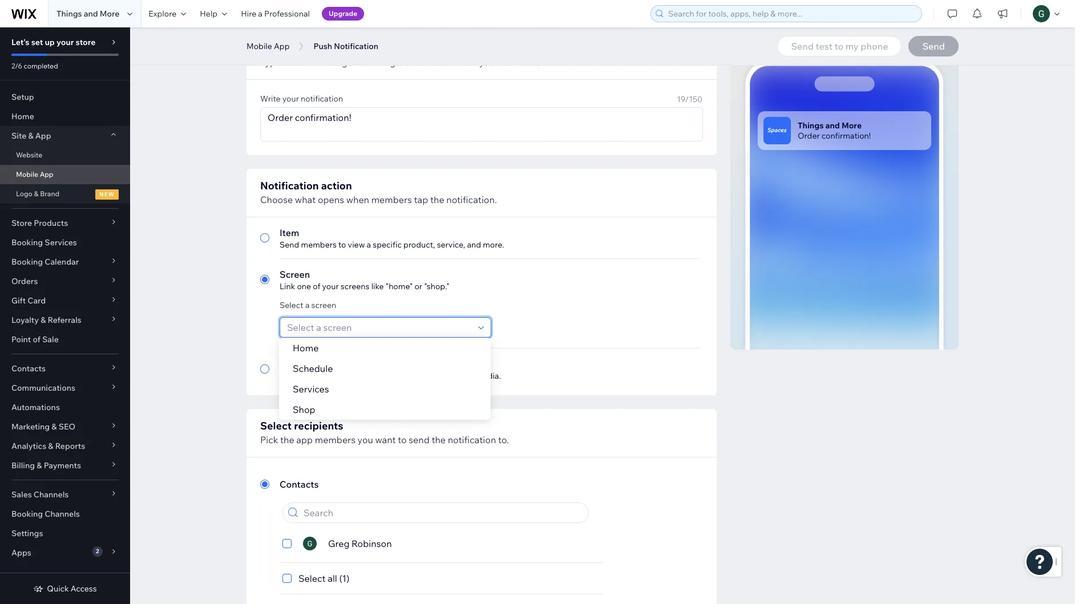 Task type: locate. For each thing, give the bounding box(es) containing it.
of inside push notification message type a short message that will grab the attention of your members.
[[469, 57, 477, 68]]

1 horizontal spatial to
[[398, 434, 407, 446]]

store products
[[11, 218, 68, 228]]

of right the one
[[313, 281, 320, 292]]

home link
[[0, 107, 130, 126]]

sales channels
[[11, 490, 69, 500]]

& right logo
[[34, 189, 38, 198]]

members down recipients
[[315, 434, 356, 446]]

your inside sidebar element
[[56, 37, 74, 47]]

members left tap
[[371, 194, 412, 205]]

channels inside popup button
[[34, 490, 69, 500]]

services inside the booking services link
[[45, 237, 77, 248]]

1 horizontal spatial notification
[[334, 41, 378, 51]]

1 horizontal spatial mobile app
[[247, 41, 290, 51]]

0 horizontal spatial mobile
[[16, 170, 38, 179]]

& inside loyalty & referrals popup button
[[41, 315, 46, 325]]

message down push notification
[[314, 57, 353, 68]]

text,
[[424, 371, 440, 381]]

services up calendar
[[45, 237, 77, 248]]

select inside option
[[299, 573, 326, 584]]

select up pick
[[260, 420, 292, 433]]

2 vertical spatial app
[[40, 170, 53, 179]]

0 vertical spatial contacts
[[11, 364, 46, 374]]

of right the 'attention'
[[469, 57, 477, 68]]

app inside popup button
[[35, 131, 51, 141]]

pick
[[260, 434, 278, 446]]

reports
[[55, 441, 85, 451]]

app up type
[[274, 41, 290, 51]]

let's set up your store
[[11, 37, 96, 47]]

greg robinson
[[328, 538, 392, 550]]

sidebar element
[[0, 27, 130, 604]]

app up brand
[[40, 170, 53, 179]]

1 vertical spatial booking
[[11, 257, 43, 267]]

0 horizontal spatial services
[[45, 237, 77, 248]]

the right grab
[[412, 57, 426, 68]]

push down upgrade button
[[314, 41, 332, 51]]

(1)
[[339, 573, 350, 584]]

& inside 'billing & payments' popup button
[[37, 461, 42, 471]]

1 horizontal spatial push
[[314, 41, 332, 51]]

channels up settings link
[[45, 509, 80, 519]]

booking for booking services
[[11, 237, 43, 248]]

app
[[274, 41, 290, 51], [35, 131, 51, 141], [40, 170, 53, 179]]

grab
[[390, 57, 410, 68]]

booking inside dropdown button
[[11, 257, 43, 267]]

a right type
[[283, 57, 288, 68]]

notification left the to.
[[448, 434, 496, 446]]

mobile app up type
[[247, 41, 290, 51]]

& right site
[[28, 131, 33, 141]]

push notification message type a short message that will grab the attention of your members.
[[260, 42, 543, 68]]

0 vertical spatial select
[[280, 300, 303, 310]]

1 vertical spatial of
[[313, 281, 320, 292]]

home up the custom on the left bottom of page
[[293, 342, 319, 354]]

& right loyalty
[[41, 315, 46, 325]]

notification inside button
[[334, 41, 378, 51]]

0 vertical spatial home
[[11, 111, 34, 122]]

your left own
[[306, 371, 323, 381]]

select left all
[[299, 573, 326, 584]]

& left the seo
[[52, 422, 57, 432]]

the left app
[[280, 434, 294, 446]]

list box
[[279, 338, 491, 420]]

& for billing
[[37, 461, 42, 471]]

1 horizontal spatial of
[[313, 281, 320, 292]]

2 vertical spatial notification
[[448, 434, 496, 446]]

members right send
[[301, 240, 337, 250]]

link
[[280, 281, 295, 292]]

0 vertical spatial message
[[346, 42, 390, 55]]

and left the "more."
[[467, 240, 481, 250]]

members.
[[500, 57, 543, 68]]

contacts down app
[[280, 479, 319, 490]]

a right hire
[[258, 9, 263, 19]]

0 vertical spatial to
[[338, 240, 346, 250]]

0 horizontal spatial contacts
[[11, 364, 46, 374]]

push inside push notification message type a short message that will grab the attention of your members.
[[260, 42, 285, 55]]

0 horizontal spatial mobile app
[[16, 170, 53, 179]]

hire
[[241, 9, 256, 19]]

hire a professional link
[[234, 0, 317, 27]]

booking for booking calendar
[[11, 257, 43, 267]]

home down setup
[[11, 111, 34, 122]]

0 horizontal spatial of
[[33, 334, 40, 345]]

booking services
[[11, 237, 77, 248]]

2 vertical spatial booking
[[11, 509, 43, 519]]

the right tap
[[430, 194, 444, 205]]

custom screen create your own screen with unlimited text, links and media.
[[280, 358, 501, 381]]

Select a screen field
[[284, 318, 475, 337]]

None checkbox
[[283, 537, 292, 551]]

store products button
[[0, 213, 130, 233]]

and right links
[[460, 371, 474, 381]]

2/6
[[11, 62, 22, 70]]

1 vertical spatial contacts
[[280, 479, 319, 490]]

mobile inside button
[[247, 41, 272, 51]]

sales channels button
[[0, 485, 130, 505]]

0 vertical spatial mobile app
[[247, 41, 290, 51]]

analytics
[[11, 441, 46, 451]]

your inside push notification message type a short message that will grab the attention of your members.
[[479, 57, 498, 68]]

mobile app inside sidebar element
[[16, 170, 53, 179]]

Select all (1) checkbox
[[283, 572, 592, 586]]

your inside the screen link one of your screens like "home" or "shop."
[[322, 281, 339, 292]]

push inside button
[[314, 41, 332, 51]]

contacts inside dropdown button
[[11, 364, 46, 374]]

apps
[[11, 548, 31, 558]]

push up type
[[260, 42, 285, 55]]

a inside push notification message type a short message that will grab the attention of your members.
[[283, 57, 288, 68]]

1 vertical spatial mobile
[[16, 170, 38, 179]]

channels up booking channels
[[34, 490, 69, 500]]

0 vertical spatial channels
[[34, 490, 69, 500]]

write
[[260, 94, 281, 104]]

booking for booking channels
[[11, 509, 43, 519]]

members inside item send members to view a specific product, service, and more.
[[301, 240, 337, 250]]

screen
[[280, 269, 310, 280]]

setup
[[11, 92, 34, 102]]

0 vertical spatial services
[[45, 237, 77, 248]]

mobile down website
[[16, 170, 38, 179]]

tap
[[414, 194, 428, 205]]

0 vertical spatial mobile
[[247, 41, 272, 51]]

mobile app inside button
[[247, 41, 290, 51]]

1 vertical spatial members
[[301, 240, 337, 250]]

booking up settings
[[11, 509, 43, 519]]

0 horizontal spatial push
[[260, 42, 285, 55]]

point of sale
[[11, 334, 59, 345]]

your right 'up'
[[56, 37, 74, 47]]

what
[[295, 194, 316, 205]]

of left sale
[[33, 334, 40, 345]]

1 vertical spatial channels
[[45, 509, 80, 519]]

app for 'mobile app' link
[[40, 170, 53, 179]]

3 booking from the top
[[11, 509, 43, 519]]

0 vertical spatial notification
[[287, 42, 344, 55]]

1 vertical spatial notification
[[260, 179, 319, 192]]

your left 'screens'
[[322, 281, 339, 292]]

members inside notification action choose what opens when members tap the notification.
[[371, 194, 412, 205]]

a inside hire a professional link
[[258, 9, 263, 19]]

& left the reports
[[48, 441, 53, 451]]

services down schedule
[[293, 384, 329, 395]]

marketing
[[11, 422, 50, 432]]

19 / 150
[[677, 94, 703, 104]]

that
[[355, 57, 372, 68]]

1 vertical spatial services
[[293, 384, 329, 395]]

website
[[16, 151, 42, 159]]

notification down short
[[301, 94, 343, 104]]

notification up choose
[[260, 179, 319, 192]]

notification
[[334, 41, 378, 51], [260, 179, 319, 192]]

logo
[[16, 189, 32, 198]]

your inside custom screen create your own screen with unlimited text, links and media.
[[306, 371, 323, 381]]

the inside push notification message type a short message that will grab the attention of your members.
[[412, 57, 426, 68]]

screens
[[341, 281, 370, 292]]

1 vertical spatial home
[[293, 342, 319, 354]]

access
[[71, 584, 97, 594]]

your left members.
[[479, 57, 498, 68]]

to right want
[[398, 434, 407, 446]]

booking down store
[[11, 237, 43, 248]]

2 vertical spatial and
[[460, 371, 474, 381]]

a inside item send members to view a specific product, service, and more.
[[367, 240, 371, 250]]

1 vertical spatial mobile app
[[16, 170, 53, 179]]

point of sale link
[[0, 330, 130, 349]]

gift
[[11, 296, 26, 306]]

booking channels link
[[0, 505, 130, 524]]

& inside site & app popup button
[[28, 131, 33, 141]]

mobile inside sidebar element
[[16, 170, 38, 179]]

notification up that
[[334, 41, 378, 51]]

item
[[280, 227, 299, 239]]

& inside marketing & seo popup button
[[52, 422, 57, 432]]

completed
[[24, 62, 58, 70]]

mobile up type
[[247, 41, 272, 51]]

quick access
[[47, 584, 97, 594]]

1 horizontal spatial mobile
[[247, 41, 272, 51]]

list box containing home
[[279, 338, 491, 420]]

gift card button
[[0, 291, 130, 310]]

help
[[200, 9, 218, 19]]

and inside custom screen create your own screen with unlimited text, links and media.
[[460, 371, 474, 381]]

services
[[45, 237, 77, 248], [293, 384, 329, 395]]

1 vertical spatial to
[[398, 434, 407, 446]]

1 booking from the top
[[11, 237, 43, 248]]

brand
[[40, 189, 59, 198]]

&
[[28, 131, 33, 141], [34, 189, 38, 198], [41, 315, 46, 325], [52, 422, 57, 432], [48, 441, 53, 451], [37, 461, 42, 471]]

& inside analytics & reports popup button
[[48, 441, 53, 451]]

Search for tools, apps, help & more... field
[[665, 6, 918, 22]]

links
[[442, 371, 458, 381]]

more.
[[483, 240, 504, 250]]

0 vertical spatial members
[[371, 194, 412, 205]]

0 vertical spatial app
[[274, 41, 290, 51]]

& right billing
[[37, 461, 42, 471]]

2 vertical spatial of
[[33, 334, 40, 345]]

mobile app up logo & brand on the top of the page
[[16, 170, 53, 179]]

push notification button
[[308, 38, 384, 55]]

notification up short
[[287, 42, 344, 55]]

the
[[412, 57, 426, 68], [430, 194, 444, 205], [280, 434, 294, 446], [432, 434, 446, 446]]

select down link
[[280, 300, 303, 310]]

0 vertical spatial of
[[469, 57, 477, 68]]

1 vertical spatial and
[[467, 240, 481, 250]]

communications button
[[0, 378, 130, 398]]

card
[[28, 296, 46, 306]]

1 vertical spatial select
[[260, 420, 292, 433]]

service,
[[437, 240, 465, 250]]

1 vertical spatial app
[[35, 131, 51, 141]]

and left more
[[84, 9, 98, 19]]

new
[[99, 191, 115, 198]]

Write your notification text field
[[261, 108, 703, 141]]

2/6 completed
[[11, 62, 58, 70]]

professional
[[264, 9, 310, 19]]

0 horizontal spatial to
[[338, 240, 346, 250]]

send
[[280, 240, 299, 250]]

app inside button
[[274, 41, 290, 51]]

site & app button
[[0, 126, 130, 146]]

contacts button
[[0, 359, 130, 378]]

analytics & reports
[[11, 441, 85, 451]]

select inside select recipients pick the app members you want to send the notification to.
[[260, 420, 292, 433]]

app up website
[[35, 131, 51, 141]]

booking up orders
[[11, 257, 43, 267]]

seo
[[59, 422, 75, 432]]

0 horizontal spatial notification
[[260, 179, 319, 192]]

custom
[[280, 358, 313, 370]]

to left the view
[[338, 240, 346, 250]]

of inside sidebar element
[[33, 334, 40, 345]]

will
[[374, 57, 388, 68]]

contacts up communications
[[11, 364, 46, 374]]

2 vertical spatial members
[[315, 434, 356, 446]]

booking
[[11, 237, 43, 248], [11, 257, 43, 267], [11, 509, 43, 519]]

to.
[[498, 434, 509, 446]]

loyalty & referrals
[[11, 315, 81, 325]]

0 vertical spatial notification
[[334, 41, 378, 51]]

2 booking from the top
[[11, 257, 43, 267]]

0 horizontal spatial home
[[11, 111, 34, 122]]

2 vertical spatial select
[[299, 573, 326, 584]]

a right the view
[[367, 240, 371, 250]]

2 horizontal spatial of
[[469, 57, 477, 68]]

mobile for 'mobile app' link
[[16, 170, 38, 179]]

message up that
[[346, 42, 390, 55]]

0 vertical spatial booking
[[11, 237, 43, 248]]

select
[[280, 300, 303, 310], [260, 420, 292, 433], [299, 573, 326, 584]]



Task type: describe. For each thing, give the bounding box(es) containing it.
and inside item send members to view a specific product, service, and more.
[[467, 240, 481, 250]]

150
[[689, 94, 703, 104]]

specific
[[373, 240, 402, 250]]

of inside the screen link one of your screens like "home" or "shop."
[[313, 281, 320, 292]]

push for notification
[[314, 41, 332, 51]]

shop
[[293, 404, 315, 416]]

push notification
[[314, 41, 378, 51]]

notification inside notification action choose what opens when members tap the notification.
[[260, 179, 319, 192]]

set
[[31, 37, 43, 47]]

0 vertical spatial and
[[84, 9, 98, 19]]

a down the one
[[305, 300, 310, 310]]

orders
[[11, 276, 38, 287]]

select for a
[[280, 300, 303, 310]]

automations link
[[0, 398, 130, 417]]

1 horizontal spatial contacts
[[280, 479, 319, 490]]

notification.
[[446, 194, 497, 205]]

store
[[11, 218, 32, 228]]

setup link
[[0, 87, 130, 107]]

things and more
[[57, 9, 119, 19]]

payments
[[44, 461, 81, 471]]

the inside notification action choose what opens when members tap the notification.
[[430, 194, 444, 205]]

push for notification
[[260, 42, 285, 55]]

all
[[328, 573, 337, 584]]

marketing & seo button
[[0, 417, 130, 437]]

when
[[346, 194, 369, 205]]

to inside item send members to view a specific product, service, and more.
[[338, 240, 346, 250]]

let's
[[11, 37, 29, 47]]

you
[[358, 434, 373, 446]]

loyalty
[[11, 315, 39, 325]]

orders button
[[0, 272, 130, 291]]

notification inside push notification message type a short message that will grab the attention of your members.
[[287, 42, 344, 55]]

like
[[371, 281, 384, 292]]

upgrade button
[[322, 7, 364, 21]]

products
[[34, 218, 68, 228]]

schedule
[[293, 363, 333, 374]]

site
[[11, 131, 26, 141]]

send
[[409, 434, 430, 446]]

communications
[[11, 383, 75, 393]]

site & app
[[11, 131, 51, 141]]

& for site
[[28, 131, 33, 141]]

select for recipients
[[260, 420, 292, 433]]

automations
[[11, 402, 60, 413]]

item send members to view a specific product, service, and more.
[[280, 227, 504, 250]]

recipients
[[294, 420, 343, 433]]

"shop."
[[424, 281, 449, 292]]

mobile app button
[[241, 38, 295, 55]]

billing & payments button
[[0, 456, 130, 475]]

attention
[[428, 57, 467, 68]]

choose
[[260, 194, 293, 205]]

mobile for mobile app button
[[247, 41, 272, 51]]

& for logo
[[34, 189, 38, 198]]

booking calendar button
[[0, 252, 130, 272]]

explore
[[149, 9, 177, 19]]

1 horizontal spatial home
[[293, 342, 319, 354]]

quick access button
[[33, 584, 97, 594]]

unlimited
[[387, 371, 422, 381]]

create
[[280, 371, 305, 381]]

product,
[[404, 240, 435, 250]]

with
[[369, 371, 385, 381]]

greg
[[328, 538, 350, 550]]

billing
[[11, 461, 35, 471]]

mobile app for 'mobile app' link
[[16, 170, 53, 179]]

"home"
[[386, 281, 413, 292]]

Search field
[[300, 503, 585, 523]]

upgrade
[[329, 9, 357, 18]]

the right send
[[432, 434, 446, 446]]

home inside sidebar element
[[11, 111, 34, 122]]

1 vertical spatial message
[[314, 57, 353, 68]]

mobile app for mobile app button
[[247, 41, 290, 51]]

& for analytics
[[48, 441, 53, 451]]

booking calendar
[[11, 257, 79, 267]]

mobile app link
[[0, 165, 130, 184]]

app for mobile app button
[[274, 41, 290, 51]]

notification inside select recipients pick the app members you want to send the notification to.
[[448, 434, 496, 446]]

website link
[[0, 146, 130, 165]]

booking channels
[[11, 509, 80, 519]]

more
[[100, 9, 119, 19]]

marketing & seo
[[11, 422, 75, 432]]

0 vertical spatial screen
[[311, 300, 336, 310]]

channels for booking channels
[[45, 509, 80, 519]]

1 vertical spatial notification
[[301, 94, 343, 104]]

action
[[321, 179, 352, 192]]

channels for sales channels
[[34, 490, 69, 500]]

logo & brand
[[16, 189, 59, 198]]

to inside select recipients pick the app members you want to send the notification to.
[[398, 434, 407, 446]]

select for all
[[299, 573, 326, 584]]

media.
[[476, 371, 501, 381]]

write your notification
[[260, 94, 343, 104]]

own
[[325, 371, 341, 381]]

members inside select recipients pick the app members you want to send the notification to.
[[315, 434, 356, 446]]

want
[[375, 434, 396, 446]]

hire a professional
[[241, 9, 310, 19]]

your right write
[[282, 94, 299, 104]]

19
[[677, 94, 685, 104]]

sales
[[11, 490, 32, 500]]

help button
[[193, 0, 234, 27]]

& for loyalty
[[41, 315, 46, 325]]

1 vertical spatial screen
[[315, 358, 344, 370]]

one
[[297, 281, 311, 292]]

notification action choose what opens when members tap the notification.
[[260, 179, 497, 205]]

select a screen
[[280, 300, 336, 310]]

1 horizontal spatial services
[[293, 384, 329, 395]]

gift card
[[11, 296, 46, 306]]

settings
[[11, 529, 43, 539]]

billing & payments
[[11, 461, 81, 471]]

select recipients pick the app members you want to send the notification to.
[[260, 420, 509, 446]]

2 vertical spatial screen
[[342, 371, 367, 381]]

sale
[[42, 334, 59, 345]]

& for marketing
[[52, 422, 57, 432]]

view
[[348, 240, 365, 250]]



Task type: vqa. For each thing, say whether or not it's contained in the screenshot.
Reviews available
no



